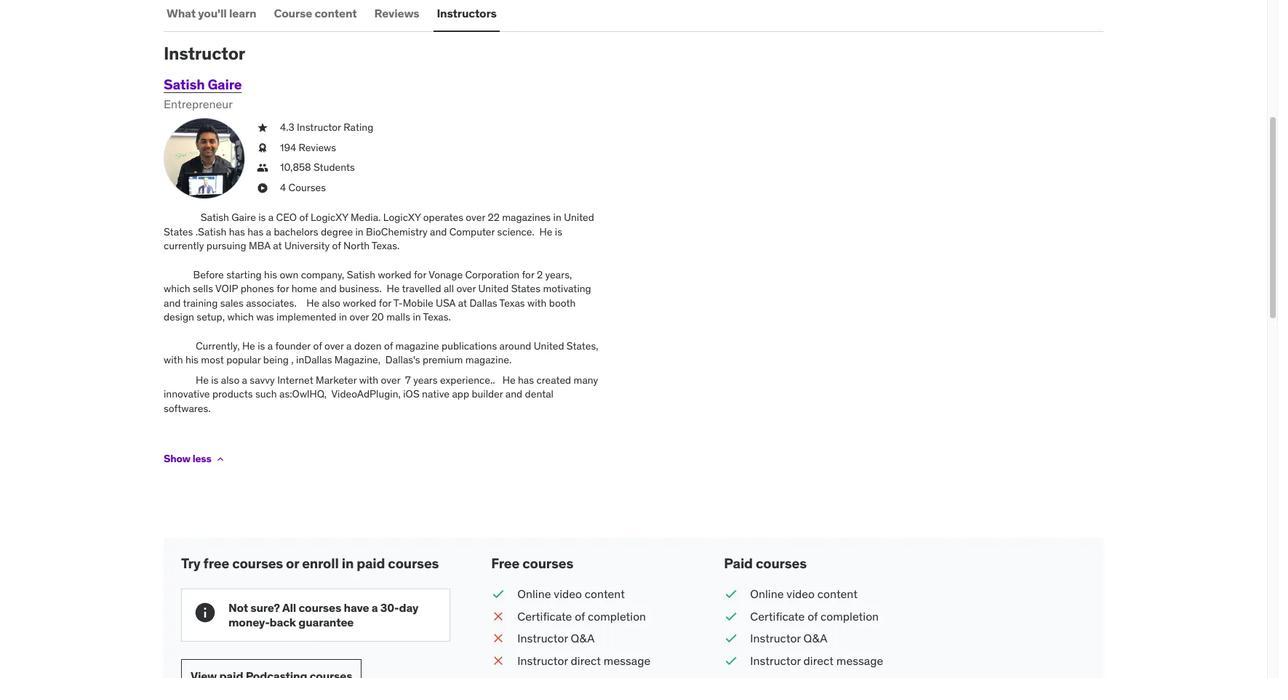 Task type: vqa. For each thing, say whether or not it's contained in the screenshot.
"a" inside the Not sure? All courses have a 30-day money-back guarantee
yes



Task type: describe. For each thing, give the bounding box(es) containing it.
what
[[167, 6, 196, 20]]

you'll
[[198, 6, 227, 20]]

magazine.
[[465, 354, 512, 367]]

over left 20
[[350, 311, 369, 324]]

0 vertical spatial worked
[[378, 268, 411, 281]]

small image for instructor q&a
[[491, 631, 506, 647]]

paid
[[724, 555, 753, 572]]

completion for paid courses
[[821, 609, 879, 624]]

4.3
[[280, 121, 294, 134]]

currently,
[[196, 339, 240, 352]]

such
[[255, 388, 277, 401]]

small image for instructor direct message
[[724, 653, 739, 669]]

have
[[344, 601, 369, 616]]

company,
[[301, 268, 344, 281]]

online video content for free courses
[[517, 587, 625, 602]]

he up implemented
[[306, 297, 319, 310]]

course content
[[274, 6, 357, 20]]

marketer
[[316, 374, 357, 387]]

instructor q&a for free courses
[[517, 632, 595, 646]]

travelled
[[402, 282, 441, 295]]

vonage
[[429, 268, 463, 281]]

and down company,
[[320, 282, 337, 295]]

magazines
[[502, 211, 551, 224]]

in right magazines
[[553, 211, 561, 224]]

1 horizontal spatial which
[[227, 311, 254, 324]]

magazine
[[395, 339, 439, 352]]

t-
[[393, 297, 403, 310]]

media.
[[351, 211, 381, 224]]

paid courses
[[724, 555, 807, 572]]

many
[[574, 374, 598, 387]]

a inside not sure? all courses have a 30-day money-back guarantee
[[372, 601, 378, 616]]

app
[[452, 388, 469, 401]]

united inside satish gaire is a ceo of logicxy media. logicxy operates over 22 magazines in united states .satish has has a bachelors degree in biochemistry and computer science.  he is currently pursuing mba at university of north texas.
[[564, 211, 594, 224]]

texas. inside before starting his own company, satish worked for vonage corporation for 2 years, which sells voip phones for home and business.  he travelled all over united states motivating and training sales associates.    he also worked for t-mobile usa at dallas texas with booth design setup, which was implemented in over 20 malls in texas.
[[423, 311, 451, 324]]

satish gaire is a ceo of logicxy media. logicxy operates over 22 magazines in united states .satish has has a bachelors degree in biochemistry and computer science.  he is currently pursuing mba at university of north texas.
[[164, 211, 594, 253]]

texas
[[499, 297, 525, 310]]

q&a for paid courses
[[804, 632, 827, 646]]

online for free
[[517, 587, 551, 602]]

has inside he is also a savvy internet marketer with over  7 years experience..   he has created many innovative products such as:owlhq,  videoadplugin, ios native app builder and dental softwares.
[[518, 374, 534, 387]]

10,858
[[280, 161, 311, 174]]

194
[[280, 141, 296, 154]]

bachelors
[[274, 225, 318, 238]]

he is also a savvy internet marketer with over  7 years experience..   he has created many innovative products such as:owlhq,  videoadplugin, ios native app builder and dental softwares.
[[164, 374, 598, 415]]

online video content for paid courses
[[750, 587, 858, 602]]

dallas
[[469, 297, 497, 310]]

guarantee
[[298, 615, 354, 630]]

created
[[536, 374, 571, 387]]

content for paid courses
[[818, 587, 858, 602]]

setup,
[[197, 311, 225, 324]]

degree
[[321, 225, 353, 238]]

0 horizontal spatial has
[[229, 225, 245, 238]]

not sure? all courses have a 30-day money-back guarantee
[[228, 601, 418, 630]]

he up t- on the left
[[387, 282, 400, 295]]

what you'll learn button
[[164, 0, 259, 31]]

satish gaire image
[[164, 118, 245, 199]]

publications
[[442, 339, 497, 352]]

premium
[[423, 354, 463, 367]]

his inside currently, he is a founder of over a dozen of magazine publications around united states, with his most popular being , indallas magazine,  dallas's premium magazine.
[[185, 354, 199, 367]]

malls
[[386, 311, 410, 324]]

show less button
[[164, 445, 226, 474]]

over inside currently, he is a founder of over a dozen of magazine publications around united states, with his most popular being , indallas magazine,  dallas's premium magazine.
[[324, 339, 344, 352]]

satish inside before starting his own company, satish worked for vonage corporation for 2 years, which sells voip phones for home and business.  he travelled all over united states motivating and training sales associates.    he also worked for t-mobile usa at dallas texas with booth design setup, which was implemented in over 20 malls in texas.
[[347, 268, 375, 281]]

what you'll learn
[[167, 6, 256, 20]]

xsmall image for 10,858 students
[[257, 161, 268, 175]]

4.3 instructor rating
[[280, 121, 373, 134]]

ios
[[403, 388, 420, 401]]

show
[[164, 453, 190, 466]]

united inside before starting his own company, satish worked for vonage corporation for 2 years, which sells voip phones for home and business.  he travelled all over united states motivating and training sales associates.    he also worked for t-mobile usa at dallas texas with booth design setup, which was implemented in over 20 malls in texas.
[[478, 282, 509, 295]]

certificate for free
[[517, 609, 572, 624]]

a up the being
[[267, 339, 273, 352]]

united inside currently, he is a founder of over a dozen of magazine publications around united states, with his most popular being , indallas magazine,  dallas's premium magazine.
[[534, 339, 564, 352]]

30-
[[380, 601, 399, 616]]

pursuing
[[206, 240, 246, 253]]

less
[[193, 453, 211, 466]]

satish for satish gaire entrepreneur
[[164, 76, 205, 93]]

instructors button
[[434, 0, 499, 31]]

xsmall image
[[257, 141, 268, 155]]

builder
[[472, 388, 503, 401]]

a left "dozen"
[[346, 339, 352, 352]]

years,
[[545, 268, 572, 281]]

for up "travelled"
[[414, 268, 426, 281]]

.satish
[[195, 225, 226, 238]]

over inside satish gaire is a ceo of logicxy media. logicxy operates over 22 magazines in united states .satish has has a bachelors degree in biochemistry and computer science.  he is currently pursuing mba at university of north texas.
[[466, 211, 485, 224]]

course content button
[[271, 0, 360, 31]]

a left ceo
[[268, 211, 274, 224]]

enroll
[[302, 555, 339, 572]]

for left 2 at the left top
[[522, 268, 534, 281]]

popular
[[226, 354, 261, 367]]

biochemistry
[[366, 225, 428, 238]]

states inside before starting his own company, satish worked for vonage corporation for 2 years, which sells voip phones for home and business.  he travelled all over united states motivating and training sales associates.    he also worked for t-mobile usa at dallas texas with booth design setup, which was implemented in over 20 malls in texas.
[[511, 282, 540, 295]]

learn
[[229, 6, 256, 20]]

computer
[[449, 225, 495, 238]]

day
[[399, 601, 418, 616]]

q&a for free courses
[[571, 632, 595, 646]]

1 logicxy from the left
[[311, 211, 348, 224]]

free
[[491, 555, 520, 572]]

operates
[[423, 211, 463, 224]]

and inside he is also a savvy internet marketer with over  7 years experience..   he has created many innovative products such as:owlhq,  videoadplugin, ios native app builder and dental softwares.
[[505, 388, 522, 401]]

not
[[228, 601, 248, 616]]

try
[[181, 555, 200, 572]]

corporation
[[465, 268, 519, 281]]

with inside he is also a savvy internet marketer with over  7 years experience..   he has created many innovative products such as:owlhq,  videoadplugin, ios native app builder and dental softwares.
[[359, 374, 378, 387]]

satish gaire link
[[164, 76, 242, 93]]

in down mobile
[[413, 311, 421, 324]]

also inside before starting his own company, satish worked for vonage corporation for 2 years, which sells voip phones for home and business.  he travelled all over united states motivating and training sales associates.    he also worked for t-mobile usa at dallas texas with booth design setup, which was implemented in over 20 malls in texas.
[[322, 297, 340, 310]]

being
[[263, 354, 289, 367]]

states,
[[567, 339, 598, 352]]

instructor q&a for paid courses
[[750, 632, 827, 646]]

satish gaire entrepreneur
[[164, 76, 242, 111]]

reviews inside button
[[374, 6, 419, 20]]

his inside before starting his own company, satish worked for vonage corporation for 2 years, which sells voip phones for home and business.  he travelled all over united states motivating and training sales associates.    he also worked for t-mobile usa at dallas texas with booth design setup, which was implemented in over 20 malls in texas.
[[264, 268, 277, 281]]

savvy
[[250, 374, 275, 387]]

mba
[[249, 240, 270, 253]]

before starting his own company, satish worked for vonage corporation for 2 years, which sells voip phones for home and business.  he travelled all over united states motivating and training sales associates.    he also worked for t-mobile usa at dallas texas with booth design setup, which was implemented in over 20 malls in texas.
[[164, 268, 591, 324]]

booth
[[549, 297, 576, 310]]

reviews button
[[371, 0, 422, 31]]

2
[[537, 268, 543, 281]]

show less
[[164, 453, 211, 466]]

home
[[292, 282, 317, 295]]

message for paid courses
[[836, 654, 883, 668]]

he inside satish gaire is a ceo of logicxy media. logicxy operates over 22 magazines in united states .satish has has a bachelors degree in biochemistry and computer science.  he is currently pursuing mba at university of north texas.
[[539, 225, 552, 238]]

is inside he is also a savvy internet marketer with over  7 years experience..   he has created many innovative products such as:owlhq,  videoadplugin, ios native app builder and dental softwares.
[[211, 374, 219, 387]]

is inside currently, he is a founder of over a dozen of magazine publications around united states, with his most popular being , indallas magazine,  dallas's premium magazine.
[[258, 339, 265, 352]]

entrepreneur
[[164, 97, 233, 111]]



Task type: locate. For each thing, give the bounding box(es) containing it.
courses
[[288, 181, 326, 194]]

2 certificate of completion from the left
[[750, 609, 879, 624]]

mobile
[[403, 297, 433, 310]]

1 certificate from the left
[[517, 609, 572, 624]]

1 message from the left
[[604, 654, 651, 668]]

2 vertical spatial small image
[[724, 653, 739, 669]]

satish inside satish gaire is a ceo of logicxy media. logicxy operates over 22 magazines in united states .satish has has a bachelors degree in biochemistry and computer science.  he is currently pursuing mba at university of north texas.
[[201, 211, 229, 224]]

small image
[[491, 587, 506, 603], [724, 587, 739, 603], [724, 609, 739, 625], [724, 631, 739, 647], [491, 653, 506, 669]]

2 instructor direct message from the left
[[750, 654, 883, 668]]

2 vertical spatial with
[[359, 374, 378, 387]]

dozen
[[354, 339, 382, 352]]

a left the 30-
[[372, 601, 378, 616]]

implemented
[[276, 311, 336, 324]]

which down sales
[[227, 311, 254, 324]]

worked up t- on the left
[[378, 268, 411, 281]]

1 horizontal spatial video
[[787, 587, 815, 602]]

he down magazines
[[539, 225, 552, 238]]

in left 20
[[339, 311, 347, 324]]

small image for certificate of completion
[[491, 609, 506, 625]]

course
[[274, 6, 312, 20]]

in left paid
[[342, 555, 354, 572]]

over
[[466, 211, 485, 224], [456, 282, 476, 295], [350, 311, 369, 324], [324, 339, 344, 352]]

at inside satish gaire is a ceo of logicxy media. logicxy operates over 22 magazines in united states .satish has has a bachelors degree in biochemistry and computer science.  he is currently pursuing mba at university of north texas.
[[273, 240, 282, 253]]

xsmall image down xsmall image
[[257, 161, 268, 175]]

0 horizontal spatial reviews
[[299, 141, 336, 154]]

0 vertical spatial small image
[[491, 609, 506, 625]]

2 certificate from the left
[[750, 609, 805, 624]]

certificate down paid courses
[[750, 609, 805, 624]]

certificate
[[517, 609, 572, 624], [750, 609, 805, 624]]

motivating
[[543, 282, 591, 295]]

free courses
[[491, 555, 573, 572]]

gaire up entrepreneur
[[208, 76, 242, 93]]

2 direct from the left
[[804, 654, 834, 668]]

sure?
[[250, 601, 280, 616]]

0 vertical spatial states
[[164, 225, 193, 238]]

0 horizontal spatial online video content
[[517, 587, 625, 602]]

with
[[527, 297, 547, 310], [164, 354, 183, 367], [359, 374, 378, 387]]

0 vertical spatial which
[[164, 282, 190, 295]]

with inside currently, he is a founder of over a dozen of magazine publications around united states, with his most popular being , indallas magazine,  dallas's premium magazine.
[[164, 354, 183, 367]]

logicxy up biochemistry
[[383, 211, 421, 224]]

and left dental
[[505, 388, 522, 401]]

xsmall image left 4
[[257, 181, 268, 195]]

he inside currently, he is a founder of over a dozen of magazine publications around united states, with his most popular being , indallas magazine,  dallas's premium magazine.
[[242, 339, 255, 352]]

0 horizontal spatial certificate of completion
[[517, 609, 646, 624]]

satish up entrepreneur
[[164, 76, 205, 93]]

states up currently
[[164, 225, 193, 238]]

1 vertical spatial gaire
[[232, 211, 256, 224]]

certificate of completion for paid courses
[[750, 609, 879, 624]]

1 vertical spatial also
[[221, 374, 239, 387]]

22
[[488, 211, 500, 224]]

1 horizontal spatial logicxy
[[383, 211, 421, 224]]

before
[[193, 268, 224, 281]]

texas. down biochemistry
[[372, 240, 400, 253]]

online video content down free courses
[[517, 587, 625, 602]]

online down paid courses
[[750, 587, 784, 602]]

0 horizontal spatial video
[[554, 587, 582, 602]]

2 online video content from the left
[[750, 587, 858, 602]]

also inside he is also a savvy internet marketer with over  7 years experience..   he has created many innovative products such as:owlhq,  videoadplugin, ios native app builder and dental softwares.
[[221, 374, 239, 387]]

is
[[258, 211, 266, 224], [555, 225, 562, 238], [258, 339, 265, 352], [211, 374, 219, 387]]

at right the usa
[[458, 297, 467, 310]]

xsmall image right less
[[214, 454, 226, 465]]

free
[[203, 555, 229, 572]]

texas.
[[372, 240, 400, 253], [423, 311, 451, 324]]

0 horizontal spatial at
[[273, 240, 282, 253]]

0 horizontal spatial direct
[[571, 654, 601, 668]]

satish down north
[[347, 268, 375, 281]]

texas. down the usa
[[423, 311, 451, 324]]

video for free courses
[[554, 587, 582, 602]]

he up popular
[[242, 339, 255, 352]]

1 horizontal spatial certificate of completion
[[750, 609, 879, 624]]

0 vertical spatial his
[[264, 268, 277, 281]]

message
[[604, 654, 651, 668], [836, 654, 883, 668]]

indallas
[[296, 354, 332, 367]]

products
[[212, 388, 253, 401]]

1 horizontal spatial worked
[[378, 268, 411, 281]]

1 online from the left
[[517, 587, 551, 602]]

and up design
[[164, 297, 181, 310]]

2 horizontal spatial content
[[818, 587, 858, 602]]

is left ceo
[[258, 211, 266, 224]]

dental
[[525, 388, 554, 401]]

for down own
[[277, 282, 289, 295]]

completion for free courses
[[588, 609, 646, 624]]

1 vertical spatial which
[[227, 311, 254, 324]]

1 video from the left
[[554, 587, 582, 602]]

with up the videoadplugin,
[[359, 374, 378, 387]]

is up the being
[[258, 339, 265, 352]]

1 horizontal spatial online video content
[[750, 587, 858, 602]]

0 horizontal spatial states
[[164, 225, 193, 238]]

1 horizontal spatial q&a
[[804, 632, 827, 646]]

sells
[[193, 282, 213, 295]]

1 horizontal spatial instructor q&a
[[750, 632, 827, 646]]

1 horizontal spatial instructor direct message
[[750, 654, 883, 668]]

1 vertical spatial states
[[511, 282, 540, 295]]

years
[[413, 374, 438, 387]]

0 horizontal spatial content
[[315, 6, 357, 20]]

xsmall image for 4.3 instructor rating
[[257, 121, 268, 135]]

online video content
[[517, 587, 625, 602], [750, 587, 858, 602]]

rating
[[343, 121, 373, 134]]

0 vertical spatial texas.
[[372, 240, 400, 253]]

0 horizontal spatial worked
[[343, 297, 376, 310]]

0 vertical spatial also
[[322, 297, 340, 310]]

united
[[564, 211, 594, 224], [478, 282, 509, 295], [534, 339, 564, 352]]

or
[[286, 555, 299, 572]]

content
[[315, 6, 357, 20], [585, 587, 625, 602], [818, 587, 858, 602]]

1 horizontal spatial reviews
[[374, 6, 419, 20]]

0 horizontal spatial texas.
[[372, 240, 400, 253]]

1 q&a from the left
[[571, 632, 595, 646]]

all
[[444, 282, 454, 295]]

1 vertical spatial satish
[[201, 211, 229, 224]]

2 instructor q&a from the left
[[750, 632, 827, 646]]

united down the corporation
[[478, 282, 509, 295]]

satish for satish gaire is a ceo of logicxy media. logicxy operates over 22 magazines in united states .satish has has a bachelors degree in biochemistry and computer science.  he is currently pursuing mba at university of north texas.
[[201, 211, 229, 224]]

over up indallas
[[324, 339, 344, 352]]

sales
[[220, 297, 244, 310]]

small image
[[491, 609, 506, 625], [491, 631, 506, 647], [724, 653, 739, 669]]

0 horizontal spatial completion
[[588, 609, 646, 624]]

reviews
[[374, 6, 419, 20], [299, 141, 336, 154]]

most
[[201, 354, 224, 367]]

currently
[[164, 240, 204, 253]]

1 horizontal spatial states
[[511, 282, 540, 295]]

a
[[268, 211, 274, 224], [266, 225, 271, 238], [267, 339, 273, 352], [346, 339, 352, 352], [242, 374, 247, 387], [372, 601, 378, 616]]

founder
[[275, 339, 311, 352]]

0 horizontal spatial certificate
[[517, 609, 572, 624]]

1 horizontal spatial his
[[264, 268, 277, 281]]

2 logicxy from the left
[[383, 211, 421, 224]]

voip
[[215, 282, 238, 295]]

united right magazines
[[564, 211, 594, 224]]

training
[[183, 297, 218, 310]]

is up 'years,'
[[555, 225, 562, 238]]

1 instructor q&a from the left
[[517, 632, 595, 646]]

own
[[280, 268, 299, 281]]

is down most
[[211, 374, 219, 387]]

students
[[314, 161, 355, 174]]

also up implemented
[[322, 297, 340, 310]]

2 q&a from the left
[[804, 632, 827, 646]]

0 vertical spatial reviews
[[374, 6, 419, 20]]

1 horizontal spatial has
[[247, 225, 264, 238]]

direct for paid courses
[[804, 654, 834, 668]]

1 vertical spatial texas.
[[423, 311, 451, 324]]

completion
[[588, 609, 646, 624], [821, 609, 879, 624]]

online down free courses
[[517, 587, 551, 602]]

gaire inside satish gaire entrepreneur
[[208, 76, 242, 93]]

direct
[[571, 654, 601, 668], [804, 654, 834, 668]]

over up computer
[[466, 211, 485, 224]]

1 horizontal spatial also
[[322, 297, 340, 310]]

north
[[343, 240, 370, 253]]

which left sells
[[164, 282, 190, 295]]

with up 'innovative'
[[164, 354, 183, 367]]

certificate for paid
[[750, 609, 805, 624]]

0 vertical spatial united
[[564, 211, 594, 224]]

dallas's
[[385, 354, 420, 367]]

1 horizontal spatial with
[[359, 374, 378, 387]]

0 horizontal spatial his
[[185, 354, 199, 367]]

message for free courses
[[604, 654, 651, 668]]

paid
[[357, 555, 385, 572]]

which
[[164, 282, 190, 295], [227, 311, 254, 324]]

a up mba at the top of the page
[[266, 225, 271, 238]]

reviews up 10,858 students
[[299, 141, 336, 154]]

online video content down paid courses
[[750, 587, 858, 602]]

1 online video content from the left
[[517, 587, 625, 602]]

xsmall image for 4 courses
[[257, 181, 268, 195]]

logicxy up degree
[[311, 211, 348, 224]]

gaire
[[208, 76, 242, 93], [232, 211, 256, 224]]

content inside button
[[315, 6, 357, 20]]

2 horizontal spatial with
[[527, 297, 547, 310]]

united left states,
[[534, 339, 564, 352]]

certificate of completion for free courses
[[517, 609, 646, 624]]

a inside he is also a savvy internet marketer with over  7 years experience..   he has created many innovative products such as:owlhq,  videoadplugin, ios native app builder and dental softwares.
[[242, 374, 247, 387]]

videoadplugin,
[[331, 388, 401, 401]]

satish inside satish gaire entrepreneur
[[164, 76, 205, 93]]

starting
[[226, 268, 262, 281]]

courses inside not sure? all courses have a 30-day money-back guarantee
[[299, 601, 341, 616]]

0 horizontal spatial logicxy
[[311, 211, 348, 224]]

states up texas
[[511, 282, 540, 295]]

1 vertical spatial his
[[185, 354, 199, 367]]

2 horizontal spatial has
[[518, 374, 534, 387]]

online
[[517, 587, 551, 602], [750, 587, 784, 602]]

2 video from the left
[[787, 587, 815, 602]]

1 vertical spatial with
[[164, 354, 183, 367]]

0 horizontal spatial also
[[221, 374, 239, 387]]

and
[[430, 225, 447, 238], [320, 282, 337, 295], [164, 297, 181, 310], [505, 388, 522, 401]]

xsmall image up xsmall image
[[257, 121, 268, 135]]

in
[[553, 211, 561, 224], [355, 225, 364, 238], [339, 311, 347, 324], [413, 311, 421, 324], [342, 555, 354, 572]]

1 direct from the left
[[571, 654, 601, 668]]

2 message from the left
[[836, 654, 883, 668]]

states
[[164, 225, 193, 238], [511, 282, 540, 295]]

ceo
[[276, 211, 297, 224]]

0 vertical spatial satish
[[164, 76, 205, 93]]

1 horizontal spatial online
[[750, 587, 784, 602]]

gaire inside satish gaire is a ceo of logicxy media. logicxy operates over 22 magazines in united states .satish has has a bachelors degree in biochemistry and computer science.  he is currently pursuing mba at university of north texas.
[[232, 211, 256, 224]]

0 horizontal spatial online
[[517, 587, 551, 602]]

native
[[422, 388, 450, 401]]

0 vertical spatial gaire
[[208, 76, 242, 93]]

and inside satish gaire is a ceo of logicxy media. logicxy operates over 22 magazines in united states .satish has has a bachelors degree in biochemistry and computer science.  he is currently pursuing mba at university of north texas.
[[430, 225, 447, 238]]

gaire for satish gaire entrepreneur
[[208, 76, 242, 93]]

over right all
[[456, 282, 476, 295]]

xsmall image
[[257, 121, 268, 135], [257, 161, 268, 175], [257, 181, 268, 195], [214, 454, 226, 465]]

worked up 20
[[343, 297, 376, 310]]

certificate of completion down paid courses
[[750, 609, 879, 624]]

2 vertical spatial satish
[[347, 268, 375, 281]]

1 horizontal spatial at
[[458, 297, 467, 310]]

1 vertical spatial small image
[[491, 631, 506, 647]]

2 online from the left
[[750, 587, 784, 602]]

1 horizontal spatial completion
[[821, 609, 879, 624]]

1 horizontal spatial content
[[585, 587, 625, 602]]

his left most
[[185, 354, 199, 367]]

0 horizontal spatial with
[[164, 354, 183, 367]]

gaire up mba at the top of the page
[[232, 211, 256, 224]]

0 horizontal spatial instructor direct message
[[517, 654, 651, 668]]

instructor direct message for paid courses
[[750, 654, 883, 668]]

0 horizontal spatial message
[[604, 654, 651, 668]]

he up 'innovative'
[[196, 374, 209, 387]]

softwares.
[[164, 402, 211, 415]]

content for free courses
[[585, 587, 625, 602]]

back
[[270, 615, 296, 630]]

with inside before starting his own company, satish worked for vonage corporation for 2 years, which sells voip phones for home and business.  he travelled all over united states motivating and training sales associates.    he also worked for t-mobile usa at dallas texas with booth design setup, which was implemented in over 20 malls in texas.
[[527, 297, 547, 310]]

and down operates
[[430, 225, 447, 238]]

1 vertical spatial at
[[458, 297, 467, 310]]

1 horizontal spatial certificate
[[750, 609, 805, 624]]

,
[[291, 354, 294, 367]]

0 vertical spatial with
[[527, 297, 547, 310]]

he
[[539, 225, 552, 238], [387, 282, 400, 295], [306, 297, 319, 310], [242, 339, 255, 352], [196, 374, 209, 387]]

1 instructor direct message from the left
[[517, 654, 651, 668]]

1 vertical spatial worked
[[343, 297, 376, 310]]

certificate of completion down free courses
[[517, 609, 646, 624]]

video down paid courses
[[787, 587, 815, 602]]

20
[[371, 311, 384, 324]]

2 completion from the left
[[821, 609, 879, 624]]

xsmall image inside show less button
[[214, 454, 226, 465]]

design
[[164, 311, 194, 324]]

direct for free courses
[[571, 654, 601, 668]]

video for paid courses
[[787, 587, 815, 602]]

194 reviews
[[280, 141, 336, 154]]

texas. inside satish gaire is a ceo of logicxy media. logicxy operates over 22 magazines in united states .satish has has a bachelors degree in biochemistry and computer science.  he is currently pursuing mba at university of north texas.
[[372, 240, 400, 253]]

0 horizontal spatial which
[[164, 282, 190, 295]]

0 horizontal spatial q&a
[[571, 632, 595, 646]]

certificate down free courses
[[517, 609, 572, 624]]

1 completion from the left
[[588, 609, 646, 624]]

university
[[284, 240, 330, 253]]

1 certificate of completion from the left
[[517, 609, 646, 624]]

has up pursuing
[[229, 225, 245, 238]]

was
[[256, 311, 274, 324]]

a left savvy
[[242, 374, 247, 387]]

try free courses or enroll in paid courses
[[181, 555, 439, 572]]

1 vertical spatial united
[[478, 282, 509, 295]]

satish
[[164, 76, 205, 93], [201, 211, 229, 224], [347, 268, 375, 281]]

internet
[[277, 374, 313, 387]]

has up dental
[[518, 374, 534, 387]]

2 vertical spatial united
[[534, 339, 564, 352]]

around
[[499, 339, 531, 352]]

video down free courses
[[554, 587, 582, 602]]

also up the products
[[221, 374, 239, 387]]

in up north
[[355, 225, 364, 238]]

all
[[282, 601, 296, 616]]

he inside he is also a savvy internet marketer with over  7 years experience..   he has created many innovative products such as:owlhq,  videoadplugin, ios native app builder and dental softwares.
[[196, 374, 209, 387]]

for left t- on the left
[[379, 297, 391, 310]]

states inside satish gaire is a ceo of logicxy media. logicxy operates over 22 magazines in united states .satish has has a bachelors degree in biochemistry and computer science.  he is currently pursuing mba at university of north texas.
[[164, 225, 193, 238]]

1 horizontal spatial message
[[836, 654, 883, 668]]

10,858 students
[[280, 161, 355, 174]]

0 vertical spatial at
[[273, 240, 282, 253]]

his left own
[[264, 268, 277, 281]]

at inside before starting his own company, satish worked for vonage corporation for 2 years, which sells voip phones for home and business.  he travelled all over united states motivating and training sales associates.    he also worked for t-mobile usa at dallas texas with booth design setup, which was implemented in over 20 malls in texas.
[[458, 297, 467, 310]]

has up mba at the top of the page
[[247, 225, 264, 238]]

reviews left the instructors
[[374, 6, 419, 20]]

instructor direct message for free courses
[[517, 654, 651, 668]]

online for paid
[[750, 587, 784, 602]]

courses
[[232, 555, 283, 572], [388, 555, 439, 572], [522, 555, 573, 572], [756, 555, 807, 572], [299, 601, 341, 616]]

gaire for satish gaire is a ceo of logicxy media. logicxy operates over 22 magazines in united states .satish has has a bachelors degree in biochemistry and computer science.  he is currently pursuing mba at university of north texas.
[[232, 211, 256, 224]]

1 horizontal spatial texas.
[[423, 311, 451, 324]]

0 horizontal spatial instructor q&a
[[517, 632, 595, 646]]

at right mba at the top of the page
[[273, 240, 282, 253]]

instructor
[[164, 42, 245, 65], [297, 121, 341, 134], [517, 632, 568, 646], [750, 632, 801, 646], [517, 654, 568, 668], [750, 654, 801, 668]]

with right texas
[[527, 297, 547, 310]]

1 horizontal spatial direct
[[804, 654, 834, 668]]

1 vertical spatial reviews
[[299, 141, 336, 154]]

satish up .satish
[[201, 211, 229, 224]]

also
[[322, 297, 340, 310], [221, 374, 239, 387]]



